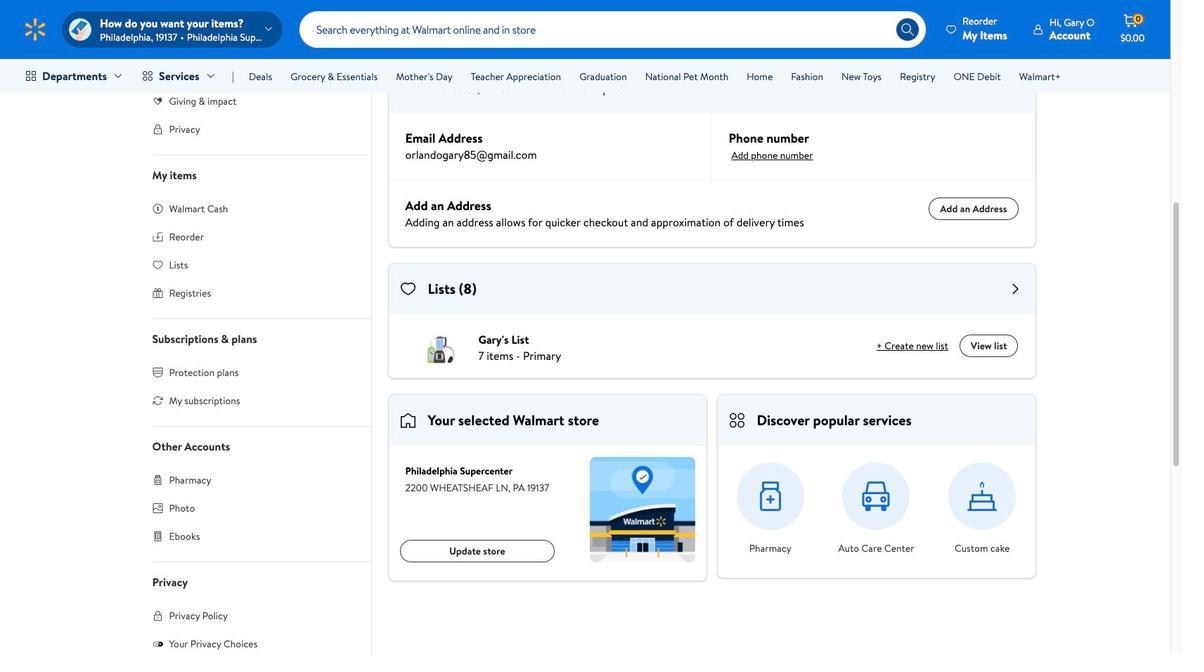 Task type: vqa. For each thing, say whether or not it's contained in the screenshot.
icon
yes



Task type: locate. For each thing, give the bounding box(es) containing it.
Walmart Site-Wide search field
[[300, 11, 926, 48]]

 image
[[69, 18, 91, 41]]

credit/debit card. visa, amex, discover, mastercard, capital one and more accepted image
[[403, 0, 545, 8]]

Search search field
[[300, 11, 926, 48]]

walmart homepage image
[[23, 17, 48, 42]]

search icon image
[[901, 23, 915, 37]]



Task type: describe. For each thing, give the bounding box(es) containing it.
icon image
[[152, 639, 164, 650]]



